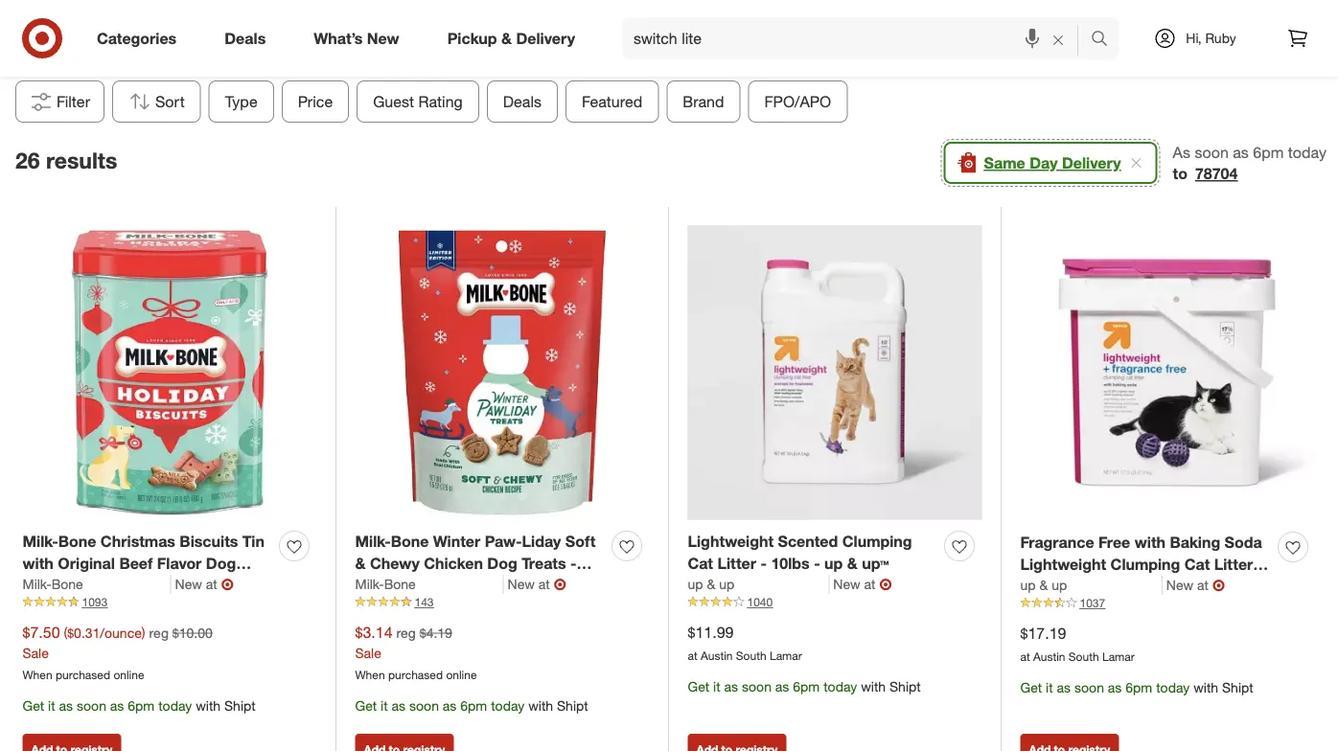 Task type: locate. For each thing, give the bounding box(es) containing it.
milk-bone link
[[23, 575, 171, 594], [355, 575, 504, 594]]

1 horizontal spatial austin
[[1033, 650, 1065, 664]]

milk- up original
[[23, 533, 58, 551]]

it down $17.19 at austin south lamar
[[1046, 679, 1053, 696]]

milk-bone link for chewy
[[355, 575, 504, 594]]

- down soda
[[1257, 555, 1264, 574]]

with for milk-bone christmas biscuits tin with original beef flavor dog treats - 24oz
[[196, 697, 221, 714]]

sort
[[155, 92, 185, 111]]

0 horizontal spatial austin
[[701, 649, 733, 663]]

1 horizontal spatial litter
[[1214, 555, 1253, 574]]

when inside $7.50 ( $0.31 /ounce ) reg $10.00 sale when purchased online
[[23, 668, 52, 682]]

milk- for milk-bone link corresponding to chewy
[[355, 576, 384, 593]]

fpo/apo button
[[748, 81, 848, 123]]

bone inside milk-bone winter paw-liday soft & chewy chicken dog treats - 4.5oz
[[391, 533, 429, 551]]

¬ down baking at the right bottom of the page
[[1212, 576, 1225, 595]]

it down $11.99 at austin south lamar
[[713, 678, 720, 695]]

6pm for milk-bone winter paw-liday soft & chewy chicken dog treats - 4.5oz
[[460, 697, 487, 714]]

milk-
[[23, 533, 58, 551], [355, 533, 391, 551], [23, 576, 51, 593], [355, 576, 384, 593]]

online
[[113, 668, 144, 682], [446, 668, 477, 682]]

new at ¬ up 1037 "link"
[[1166, 576, 1225, 595]]

cat up $11.99
[[688, 554, 713, 573]]

dog
[[206, 554, 236, 573], [487, 554, 517, 573]]

1 horizontal spatial lamar
[[1102, 650, 1135, 664]]

0 horizontal spatial milk-bone
[[23, 576, 83, 593]]

new at ¬ for chicken
[[508, 575, 566, 594]]

clumping down "free"
[[1110, 555, 1180, 574]]

soon up 78704
[[1195, 143, 1229, 161]]

at
[[206, 576, 217, 593], [538, 576, 550, 593], [864, 576, 875, 593], [1197, 577, 1209, 594], [688, 649, 698, 663], [1020, 650, 1030, 664]]

get for milk-bone winter paw-liday soft & chewy chicken dog treats - 4.5oz
[[355, 697, 377, 714]]

search button
[[1082, 17, 1128, 63]]

purchased
[[56, 668, 110, 682], [388, 668, 443, 682]]

1 when from the left
[[23, 668, 52, 682]]

lightweight up 10lbs
[[688, 533, 774, 551]]

soon inside as soon as 6pm today to 78704
[[1195, 143, 1229, 161]]

south down 1037
[[1069, 650, 1099, 664]]

categories
[[97, 29, 177, 48]]

1 horizontal spatial delivery
[[1062, 154, 1121, 172]]

treats inside milk-bone christmas biscuits tin with original beef flavor dog treats - 24oz
[[23, 576, 67, 595]]

at up 1037 "link"
[[1197, 577, 1209, 594]]

1 horizontal spatial milk-bone link
[[355, 575, 504, 594]]

1 horizontal spatial deals
[[503, 92, 542, 111]]

0 horizontal spatial dog
[[206, 554, 236, 573]]

1 vertical spatial deals
[[503, 92, 542, 111]]

south
[[736, 649, 766, 663], [1069, 650, 1099, 664]]

it
[[713, 678, 720, 695], [1046, 679, 1053, 696], [48, 697, 55, 714], [381, 697, 388, 714]]

0 vertical spatial delivery
[[516, 29, 575, 48]]

christmas
[[100, 533, 175, 551]]

soon
[[1195, 143, 1229, 161], [742, 678, 772, 695], [1074, 679, 1104, 696], [77, 697, 106, 714], [409, 697, 439, 714]]

today inside as soon as 6pm today to 78704
[[1288, 143, 1327, 161]]

delivery right day
[[1062, 154, 1121, 172]]

get it as soon as 6pm today with shipt
[[688, 678, 921, 695], [1020, 679, 1253, 696], [23, 697, 256, 714], [355, 697, 588, 714]]

delivery inside button
[[1062, 154, 1121, 172]]

1 horizontal spatial reg
[[396, 625, 416, 642]]

¬
[[221, 575, 234, 594], [554, 575, 566, 594], [879, 575, 892, 594], [1212, 576, 1225, 595]]

treats down original
[[23, 576, 67, 595]]

online inside $7.50 ( $0.31 /ounce ) reg $10.00 sale when purchased online
[[113, 668, 144, 682]]

2 milk-bone link from the left
[[355, 575, 504, 594]]

1 vertical spatial clumping
[[1110, 555, 1180, 574]]

as inside as soon as 6pm today to 78704
[[1233, 143, 1249, 161]]

6pm down $11.99 at austin south lamar
[[793, 678, 820, 695]]

get down $17.19
[[1020, 679, 1042, 696]]

2 reg from the left
[[396, 625, 416, 642]]

austin down $17.19
[[1033, 650, 1065, 664]]

south down 1040
[[736, 649, 766, 663]]

new inside the what's new link
[[367, 29, 399, 48]]

0 horizontal spatial lamar
[[770, 649, 802, 663]]

milk-bone link up 1093
[[23, 575, 171, 594]]

0 horizontal spatial lightweight
[[688, 533, 774, 551]]

1 vertical spatial up™
[[1124, 577, 1151, 596]]

up™
[[862, 554, 889, 573], [1124, 577, 1151, 596]]

6pm inside as soon as 6pm today to 78704
[[1253, 143, 1284, 161]]

0 horizontal spatial milk-bone link
[[23, 575, 171, 594]]

clumping inside lightweight scented clumping cat litter - 10lbs - up & up™
[[842, 533, 912, 551]]

bone down original
[[51, 576, 83, 593]]

milk- for beef milk-bone link
[[23, 576, 51, 593]]

new down flavor
[[175, 576, 202, 593]]

same day delivery
[[984, 154, 1121, 172]]

treats
[[522, 554, 566, 573], [23, 576, 67, 595]]

new at ¬ up 1040 link
[[833, 575, 892, 594]]

6pm down $17.19 at austin south lamar
[[1125, 679, 1152, 696]]

at inside $17.19 at austin south lamar
[[1020, 650, 1030, 664]]

when
[[23, 668, 52, 682], [355, 668, 385, 682]]

get it as soon as 6pm today with shipt down $11.99 at austin south lamar
[[688, 678, 921, 695]]

0 horizontal spatial when
[[23, 668, 52, 682]]

1 horizontal spatial treats
[[522, 554, 566, 573]]

(
[[64, 625, 67, 642]]

today for milk-bone winter paw-liday soft & chewy chicken dog treats - 4.5oz
[[491, 697, 525, 714]]

0 horizontal spatial reg
[[149, 625, 169, 642]]

get down $3.14 reg $4.19 sale when purchased online
[[355, 697, 377, 714]]

& right 1037
[[1109, 577, 1120, 596]]

0 horizontal spatial up™
[[862, 554, 889, 573]]

deals
[[224, 29, 266, 48], [503, 92, 542, 111]]

2 online from the left
[[446, 668, 477, 682]]

1 milk-bone from the left
[[23, 576, 83, 593]]

milk- down chewy
[[355, 576, 384, 593]]

1 horizontal spatial up & up link
[[1020, 576, 1162, 595]]

shipt for fragrance free with baking soda lightweight clumping cat litter - 17.5lbs - up & up™
[[1222, 679, 1253, 696]]

1 milk-bone link from the left
[[23, 575, 171, 594]]

featured button
[[566, 81, 659, 123]]

2 milk-bone from the left
[[355, 576, 416, 593]]

1 horizontal spatial lightweight
[[1020, 555, 1106, 574]]

dog down paw-
[[487, 554, 517, 573]]

tin
[[242, 533, 264, 551]]

it for milk-bone christmas biscuits tin with original beef flavor dog treats - 24oz
[[48, 697, 55, 714]]

get for milk-bone christmas biscuits tin with original beef flavor dog treats - 24oz
[[23, 697, 44, 714]]

new at ¬
[[175, 575, 234, 594], [508, 575, 566, 594], [833, 575, 892, 594], [1166, 576, 1225, 595]]

when down $7.50
[[23, 668, 52, 682]]

delivery
[[516, 29, 575, 48], [1062, 154, 1121, 172]]

¬ down liday
[[554, 575, 566, 594]]

litter down soda
[[1214, 555, 1253, 574]]

up & up link up 1040
[[688, 575, 829, 594]]

clumping right scented
[[842, 533, 912, 551]]

lightweight inside lightweight scented clumping cat litter - 10lbs - up & up™
[[688, 533, 774, 551]]

2 purchased from the left
[[388, 668, 443, 682]]

up & up link up 1037
[[1020, 576, 1162, 595]]

at up 1040 link
[[864, 576, 875, 593]]

litter up 1040
[[717, 554, 756, 573]]

austin down $11.99
[[701, 649, 733, 663]]

milk-bone down chewy
[[355, 576, 416, 593]]

austin
[[701, 649, 733, 663], [1033, 650, 1065, 664]]

1 horizontal spatial dog
[[487, 554, 517, 573]]

dog inside milk-bone winter paw-liday soft & chewy chicken dog treats - 4.5oz
[[487, 554, 517, 573]]

1 reg from the left
[[149, 625, 169, 642]]

south inside $11.99 at austin south lamar
[[736, 649, 766, 663]]

fragrance free with baking soda lightweight clumping cat litter - 17.5lbs - up & up™ link
[[1020, 532, 1270, 596]]

2 when from the left
[[355, 668, 385, 682]]

sale inside $3.14 reg $4.19 sale when purchased online
[[355, 645, 381, 662]]

milk- inside milk-bone winter paw-liday soft & chewy chicken dog treats - 4.5oz
[[355, 533, 391, 551]]

1 horizontal spatial south
[[1069, 650, 1099, 664]]

new at ¬ up 143 link
[[508, 575, 566, 594]]

1 vertical spatial lightweight
[[1020, 555, 1106, 574]]

with inside milk-bone christmas biscuits tin with original beef flavor dog treats - 24oz
[[23, 554, 53, 573]]

reg left $4.19
[[396, 625, 416, 642]]

0 horizontal spatial purchased
[[56, 668, 110, 682]]

with inside 'fragrance free with baking soda lightweight clumping cat litter - 17.5lbs - up & up™'
[[1135, 533, 1166, 552]]

1093 link
[[23, 594, 317, 611]]

0 horizontal spatial delivery
[[516, 29, 575, 48]]

get down $7.50
[[23, 697, 44, 714]]

0 horizontal spatial south
[[736, 649, 766, 663]]

treats inside milk-bone winter paw-liday soft & chewy chicken dog treats - 4.5oz
[[522, 554, 566, 573]]

featured
[[582, 92, 643, 111]]

hi,
[[1186, 30, 1202, 46]]

at inside $11.99 at austin south lamar
[[688, 649, 698, 663]]

south inside $17.19 at austin south lamar
[[1069, 650, 1099, 664]]

milk- up $7.50
[[23, 576, 51, 593]]

austin inside $11.99 at austin south lamar
[[701, 649, 733, 663]]

0 vertical spatial treats
[[522, 554, 566, 573]]

1093
[[82, 595, 108, 609]]

with for milk-bone winter paw-liday soft & chewy chicken dog treats - 4.5oz
[[528, 697, 553, 714]]

cat down baking at the right bottom of the page
[[1184, 555, 1210, 574]]

1 vertical spatial delivery
[[1062, 154, 1121, 172]]

milk- for milk-bone christmas biscuits tin with original beef flavor dog treats - 24oz link
[[23, 533, 58, 551]]

What can we help you find? suggestions appear below search field
[[622, 17, 1096, 59]]

$0.31
[[67, 625, 100, 642]]

reg right )
[[149, 625, 169, 642]]

bone inside milk-bone christmas biscuits tin with original beef flavor dog treats - 24oz
[[58, 533, 96, 551]]

143
[[415, 595, 434, 609]]

& up the 4.5oz at the left bottom of the page
[[355, 554, 366, 573]]

lightweight down fragrance on the right
[[1020, 555, 1106, 574]]

get it as soon as 6pm today with shipt down $3.14 reg $4.19 sale when purchased online
[[355, 697, 588, 714]]

bone for beef milk-bone link
[[51, 576, 83, 593]]

austin for $11.99
[[701, 649, 733, 663]]

pickup & delivery link
[[431, 17, 599, 59]]

what's new link
[[297, 17, 423, 59]]

sale down $3.14
[[355, 645, 381, 662]]

sale down $7.50
[[23, 645, 49, 662]]

new right what's
[[367, 29, 399, 48]]

deals up "type"
[[224, 29, 266, 48]]

baking
[[1170, 533, 1220, 552]]

lightweight scented clumping cat litter - 10lbs - up & up™ image
[[688, 226, 982, 520], [688, 226, 982, 520]]

¬ for milk-bone winter paw-liday soft & chewy chicken dog treats - 4.5oz
[[554, 575, 566, 594]]

guest rating button
[[357, 81, 479, 123]]

same day delivery button
[[944, 142, 1157, 184]]

milk-bone for &
[[355, 576, 416, 593]]

1 horizontal spatial cat
[[1184, 555, 1210, 574]]

1 horizontal spatial when
[[355, 668, 385, 682]]

& right pickup
[[501, 29, 512, 48]]

when down $3.14
[[355, 668, 385, 682]]

new at ¬ down flavor
[[175, 575, 234, 594]]

1 online from the left
[[113, 668, 144, 682]]

shipt for lightweight scented clumping cat litter - 10lbs - up & up™
[[890, 678, 921, 695]]

new up 1037 "link"
[[1166, 577, 1193, 594]]

1 horizontal spatial purchased
[[388, 668, 443, 682]]

milk-bone for original
[[23, 576, 83, 593]]

get it as soon as 6pm today with shipt for chewy
[[355, 697, 588, 714]]

0 horizontal spatial online
[[113, 668, 144, 682]]

get it as soon as 6pm today with shipt down $7.50 ( $0.31 /ounce ) reg $10.00 sale when purchased online
[[23, 697, 256, 714]]

at down $17.19
[[1020, 650, 1030, 664]]

1 horizontal spatial online
[[446, 668, 477, 682]]

today for fragrance free with baking soda lightweight clumping cat litter - 17.5lbs - up & up™
[[1156, 679, 1190, 696]]

6pm down $7.50 ( $0.31 /ounce ) reg $10.00 sale when purchased online
[[128, 697, 155, 714]]

0 horizontal spatial litter
[[717, 554, 756, 573]]

1 sale from the left
[[23, 645, 49, 662]]

it down $3.14 reg $4.19 sale when purchased online
[[381, 697, 388, 714]]

soon down $3.14 reg $4.19 sale when purchased online
[[409, 697, 439, 714]]

winter
[[433, 533, 480, 551]]

search
[[1082, 31, 1128, 49]]

cat
[[688, 554, 713, 573], [1184, 555, 1210, 574]]

bone
[[58, 533, 96, 551], [391, 533, 429, 551], [51, 576, 83, 593], [384, 576, 416, 593]]

new up 1040 link
[[833, 576, 860, 593]]

up™ up 1040 link
[[862, 554, 889, 573]]

0 vertical spatial deals
[[224, 29, 266, 48]]

1 horizontal spatial sale
[[355, 645, 381, 662]]

dog down biscuits
[[206, 554, 236, 573]]

price button
[[282, 81, 349, 123]]

soon down $11.99 at austin south lamar
[[742, 678, 772, 695]]

1 purchased from the left
[[56, 668, 110, 682]]

up & up up $11.99
[[688, 576, 734, 593]]

delivery up deals button
[[516, 29, 575, 48]]

up
[[824, 554, 843, 573], [688, 576, 703, 593], [719, 576, 734, 593], [1020, 577, 1036, 594], [1052, 577, 1067, 594], [1086, 577, 1105, 596]]

milk-bone christmas biscuits tin with original beef flavor dog treats - 24oz image
[[23, 226, 317, 520], [23, 226, 317, 520]]

litter inside lightweight scented clumping cat litter - 10lbs - up & up™
[[717, 554, 756, 573]]

0 horizontal spatial treats
[[23, 576, 67, 595]]

new up 143 link
[[508, 576, 535, 593]]

& inside lightweight scented clumping cat litter - 10lbs - up & up™
[[847, 554, 858, 573]]

6pm down $3.14 reg $4.19 sale when purchased online
[[460, 697, 487, 714]]

dog inside milk-bone christmas biscuits tin with original beef flavor dog treats - 24oz
[[206, 554, 236, 573]]

6pm right as
[[1253, 143, 1284, 161]]

treats down liday
[[522, 554, 566, 573]]

)
[[142, 625, 145, 642]]

up™ right 1037
[[1124, 577, 1151, 596]]

bone down chewy
[[384, 576, 416, 593]]

up & up for lightweight scented clumping cat litter - 10lbs - up & up™
[[688, 576, 734, 593]]

lamar down 1037
[[1102, 650, 1135, 664]]

soon for milk-bone winter paw-liday soft & chewy chicken dog treats - 4.5oz
[[409, 697, 439, 714]]

soon for milk-bone christmas biscuits tin with original beef flavor dog treats - 24oz
[[77, 697, 106, 714]]

bone for milk-bone christmas biscuits tin with original beef flavor dog treats - 24oz link
[[58, 533, 96, 551]]

$11.99
[[688, 623, 734, 642]]

today for milk-bone christmas biscuits tin with original beef flavor dog treats - 24oz
[[158, 697, 192, 714]]

as
[[1233, 143, 1249, 161], [724, 678, 738, 695], [775, 678, 789, 695], [1057, 679, 1071, 696], [1108, 679, 1122, 696], [59, 697, 73, 714], [110, 697, 124, 714], [392, 697, 405, 714], [443, 697, 457, 714]]

up & up for fragrance free with baking soda lightweight clumping cat litter - 17.5lbs - up & up™
[[1020, 577, 1067, 594]]

1040
[[747, 595, 773, 609]]

free
[[1098, 533, 1130, 552]]

1 horizontal spatial milk-bone
[[355, 576, 416, 593]]

lamar down 1040
[[770, 649, 802, 663]]

at down biscuits
[[206, 576, 217, 593]]

1 vertical spatial treats
[[23, 576, 67, 595]]

milk-bone link up 143
[[355, 575, 504, 594]]

delivery for same day delivery
[[1062, 154, 1121, 172]]

with for fragrance free with baking soda lightweight clumping cat litter - 17.5lbs - up & up™
[[1194, 679, 1218, 696]]

soon down $17.19 at austin south lamar
[[1074, 679, 1104, 696]]

lightweight
[[688, 533, 774, 551], [1020, 555, 1106, 574]]

milk- inside milk-bone christmas biscuits tin with original beef flavor dog treats - 24oz
[[23, 533, 58, 551]]

deals inside button
[[503, 92, 542, 111]]

0 horizontal spatial cat
[[688, 554, 713, 573]]

milk- up chewy
[[355, 533, 391, 551]]

get
[[688, 678, 709, 695], [1020, 679, 1042, 696], [23, 697, 44, 714], [355, 697, 377, 714]]

bone up chewy
[[391, 533, 429, 551]]

clumping
[[842, 533, 912, 551], [1110, 555, 1180, 574]]

& down fragrance on the right
[[1039, 577, 1048, 594]]

brand
[[683, 92, 724, 111]]

2 sale from the left
[[355, 645, 381, 662]]

0 vertical spatial up™
[[862, 554, 889, 573]]

2 dog from the left
[[487, 554, 517, 573]]

online down $4.19
[[446, 668, 477, 682]]

- inside milk-bone winter paw-liday soft & chewy chicken dog treats - 4.5oz
[[570, 554, 577, 573]]

& up 1040 link
[[847, 554, 858, 573]]

up & up down fragrance on the right
[[1020, 577, 1067, 594]]

shipt for milk-bone christmas biscuits tin with original beef flavor dog treats - 24oz
[[224, 697, 256, 714]]

¬ up 1040 link
[[879, 575, 892, 594]]

bone up original
[[58, 533, 96, 551]]

hi, ruby
[[1186, 30, 1236, 46]]

milk-bone christmas biscuits tin with original beef flavor dog treats - 24oz link
[[23, 531, 272, 595]]

&
[[501, 29, 512, 48], [355, 554, 366, 573], [847, 554, 858, 573], [707, 576, 715, 593], [1039, 577, 1048, 594], [1109, 577, 1120, 596]]

0 horizontal spatial up & up link
[[688, 575, 829, 594]]

0 vertical spatial lightweight
[[688, 533, 774, 551]]

at for flavor
[[206, 576, 217, 593]]

get it as soon as 6pm today with shipt for cat
[[1020, 679, 1253, 696]]

0 horizontal spatial deals
[[224, 29, 266, 48]]

at down $11.99
[[688, 649, 698, 663]]

fragrance free with baking soda lightweight clumping cat litter - 17.5lbs - up & up™ image
[[1020, 226, 1316, 521], [1020, 226, 1316, 521]]

south for $17.19
[[1069, 650, 1099, 664]]

lamar inside $11.99 at austin south lamar
[[770, 649, 802, 663]]

milk-bone winter paw-liday soft & chewy chicken dog treats - 4.5oz image
[[355, 226, 649, 520], [355, 226, 649, 520]]

0 vertical spatial clumping
[[842, 533, 912, 551]]

dog for paw-
[[487, 554, 517, 573]]

- down soft
[[570, 554, 577, 573]]

purchased down $0.31
[[56, 668, 110, 682]]

it down $7.50
[[48, 697, 55, 714]]

soon down $7.50 ( $0.31 /ounce ) reg $10.00 sale when purchased online
[[77, 697, 106, 714]]

$4.19
[[420, 625, 452, 642]]

1 horizontal spatial clumping
[[1110, 555, 1180, 574]]

get down $11.99
[[688, 678, 709, 695]]

purchased down $4.19
[[388, 668, 443, 682]]

ruby
[[1205, 30, 1236, 46]]

delivery inside "link"
[[516, 29, 575, 48]]

austin inside $17.19 at austin south lamar
[[1033, 650, 1065, 664]]

1 dog from the left
[[206, 554, 236, 573]]

deals down pickup & delivery "link"
[[503, 92, 542, 111]]

1 horizontal spatial up & up
[[1020, 577, 1067, 594]]

lamar for $17.19
[[1102, 650, 1135, 664]]

get it as soon as 6pm today with shipt down $17.19 at austin south lamar
[[1020, 679, 1253, 696]]

0 horizontal spatial sale
[[23, 645, 49, 662]]

get it as soon as 6pm today with shipt for -
[[688, 678, 921, 695]]

0 horizontal spatial clumping
[[842, 533, 912, 551]]

0 horizontal spatial up & up
[[688, 576, 734, 593]]

online down /ounce
[[113, 668, 144, 682]]

lamar inside $17.19 at austin south lamar
[[1102, 650, 1135, 664]]

1 horizontal spatial up™
[[1124, 577, 1151, 596]]

at down liday
[[538, 576, 550, 593]]



Task type: describe. For each thing, give the bounding box(es) containing it.
deals for deals button
[[503, 92, 542, 111]]

1040 link
[[688, 594, 982, 611]]

lightweight scented clumping cat litter - 10lbs - up & up™ link
[[688, 531, 937, 575]]

guest rating
[[373, 92, 463, 111]]

milk-bone christmas biscuits tin with original beef flavor dog treats - 24oz
[[23, 533, 264, 595]]

as soon as 6pm today to 78704
[[1173, 143, 1327, 183]]

pickup
[[447, 29, 497, 48]]

litter inside 'fragrance free with baking soda lightweight clumping cat litter - 17.5lbs - up & up™'
[[1214, 555, 1253, 574]]

chicken
[[424, 554, 483, 573]]

bone for milk-bone winter paw-liday soft & chewy chicken dog treats - 4.5oz link
[[391, 533, 429, 551]]

austin for $17.19
[[1033, 650, 1065, 664]]

new for milk-bone christmas biscuits tin with original beef flavor dog treats - 24oz
[[175, 576, 202, 593]]

$17.19 at austin south lamar
[[1020, 624, 1135, 664]]

new at ¬ for litter
[[1166, 576, 1225, 595]]

78704 button
[[1195, 163, 1238, 185]]

liday
[[522, 533, 561, 551]]

original
[[58, 554, 115, 573]]

purchased inside $3.14 reg $4.19 sale when purchased online
[[388, 668, 443, 682]]

$7.50 ( $0.31 /ounce ) reg $10.00 sale when purchased online
[[23, 623, 213, 682]]

filter button
[[15, 81, 105, 123]]

guest
[[373, 92, 414, 111]]

17.5lbs
[[1020, 577, 1072, 596]]

get for fragrance free with baking soda lightweight clumping cat litter - 17.5lbs - up & up™
[[1020, 679, 1042, 696]]

new for lightweight scented clumping cat litter - 10lbs - up & up™
[[833, 576, 860, 593]]

$17.19
[[1020, 624, 1066, 643]]

cat inside 'fragrance free with baking soda lightweight clumping cat litter - 17.5lbs - up & up™'
[[1184, 555, 1210, 574]]

deals button
[[487, 81, 558, 123]]

- inside milk-bone christmas biscuits tin with original beef flavor dog treats - 24oz
[[71, 576, 77, 595]]

sort button
[[112, 81, 201, 123]]

milk-bone link for beef
[[23, 575, 171, 594]]

$10.00
[[172, 625, 213, 642]]

south for $11.99
[[736, 649, 766, 663]]

& inside milk-bone winter paw-liday soft & chewy chicken dog treats - 4.5oz
[[355, 554, 366, 573]]

1037 link
[[1020, 595, 1316, 612]]

online inside $3.14 reg $4.19 sale when purchased online
[[446, 668, 477, 682]]

brand button
[[667, 81, 740, 123]]

- left 10lbs
[[761, 554, 767, 573]]

milk-bone winter paw-liday soft & chewy chicken dog treats - 4.5oz
[[355, 533, 596, 595]]

cat inside lightweight scented clumping cat litter - 10lbs - up & up™
[[688, 554, 713, 573]]

4.5oz
[[355, 576, 394, 595]]

at for up
[[864, 576, 875, 593]]

to
[[1173, 164, 1187, 183]]

up inside lightweight scented clumping cat litter - 10lbs - up & up™
[[824, 554, 843, 573]]

reg inside $7.50 ( $0.31 /ounce ) reg $10.00 sale when purchased online
[[149, 625, 169, 642]]

when inside $3.14 reg $4.19 sale when purchased online
[[355, 668, 385, 682]]

delivery for pickup & delivery
[[516, 29, 575, 48]]

beef
[[119, 554, 153, 573]]

new at ¬ for up
[[833, 575, 892, 594]]

lightweight scented clumping cat litter - 10lbs - up & up™
[[688, 533, 912, 573]]

dog for biscuits
[[206, 554, 236, 573]]

¬ for lightweight scented clumping cat litter - 10lbs - up & up™
[[879, 575, 892, 594]]

/ounce
[[100, 625, 142, 642]]

purchased inside $7.50 ( $0.31 /ounce ) reg $10.00 sale when purchased online
[[56, 668, 110, 682]]

it for fragrance free with baking soda lightweight clumping cat litter - 17.5lbs - up & up™
[[1046, 679, 1053, 696]]

up inside 'fragrance free with baking soda lightweight clumping cat litter - 17.5lbs - up & up™'
[[1086, 577, 1105, 596]]

what's new
[[314, 29, 399, 48]]

24oz
[[82, 576, 116, 595]]

today for lightweight scented clumping cat litter - 10lbs - up & up™
[[823, 678, 857, 695]]

143 link
[[355, 594, 649, 611]]

reg inside $3.14 reg $4.19 sale when purchased online
[[396, 625, 416, 642]]

& up $11.99
[[707, 576, 715, 593]]

up & up link for lightweight
[[1020, 576, 1162, 595]]

$3.14
[[355, 623, 393, 642]]

categories link
[[81, 17, 201, 59]]

treats for with
[[23, 576, 67, 595]]

get for lightweight scented clumping cat litter - 10lbs - up & up™
[[688, 678, 709, 695]]

$7.50
[[23, 623, 60, 642]]

fragrance
[[1020, 533, 1094, 552]]

6pm for milk-bone christmas biscuits tin with original beef flavor dog treats - 24oz
[[128, 697, 155, 714]]

with for lightweight scented clumping cat litter - 10lbs - up & up™
[[861, 678, 886, 695]]

fragrance free with baking soda lightweight clumping cat litter - 17.5lbs - up & up™
[[1020, 533, 1264, 596]]

deals for deals link
[[224, 29, 266, 48]]

type
[[225, 92, 258, 111]]

it for milk-bone winter paw-liday soft & chewy chicken dog treats - 4.5oz
[[381, 697, 388, 714]]

up & up link for -
[[688, 575, 829, 594]]

biscuits
[[180, 533, 238, 551]]

soft
[[565, 533, 596, 551]]

what's
[[314, 29, 363, 48]]

10lbs
[[771, 554, 810, 573]]

¬ for fragrance free with baking soda lightweight clumping cat litter - 17.5lbs - up & up™
[[1212, 576, 1225, 595]]

¬ for milk-bone christmas biscuits tin with original beef flavor dog treats - 24oz
[[221, 575, 234, 594]]

milk-bone winter paw-liday soft & chewy chicken dog treats - 4.5oz link
[[355, 531, 604, 595]]

78704
[[1195, 164, 1238, 183]]

it for lightweight scented clumping cat litter - 10lbs - up & up™
[[713, 678, 720, 695]]

lightweight inside 'fragrance free with baking soda lightweight clumping cat litter - 17.5lbs - up & up™'
[[1020, 555, 1106, 574]]

deals link
[[208, 17, 290, 59]]

rating
[[419, 92, 463, 111]]

clumping inside 'fragrance free with baking soda lightweight clumping cat litter - 17.5lbs - up & up™'
[[1110, 555, 1180, 574]]

flavor
[[157, 554, 202, 573]]

new at ¬ for flavor
[[175, 575, 234, 594]]

soon for fragrance free with baking soda lightweight clumping cat litter - 17.5lbs - up & up™
[[1074, 679, 1104, 696]]

day
[[1030, 154, 1058, 172]]

up™ inside lightweight scented clumping cat litter - 10lbs - up & up™
[[862, 554, 889, 573]]

26
[[15, 147, 40, 174]]

& inside 'fragrance free with baking soda lightweight clumping cat litter - 17.5lbs - up & up™'
[[1109, 577, 1120, 596]]

$11.99 at austin south lamar
[[688, 623, 802, 663]]

milk- for milk-bone winter paw-liday soft & chewy chicken dog treats - 4.5oz link
[[355, 533, 391, 551]]

- down scented
[[814, 554, 820, 573]]

treats for soft
[[522, 554, 566, 573]]

$3.14 reg $4.19 sale when purchased online
[[355, 623, 477, 682]]

paw-
[[485, 533, 522, 551]]

as
[[1173, 143, 1190, 161]]

sale inside $7.50 ( $0.31 /ounce ) reg $10.00 sale when purchased online
[[23, 645, 49, 662]]

shipt for milk-bone winter paw-liday soft & chewy chicken dog treats - 4.5oz
[[557, 697, 588, 714]]

at for litter
[[1197, 577, 1209, 594]]

& inside "link"
[[501, 29, 512, 48]]

fpo/apo
[[764, 92, 831, 111]]

at for chicken
[[538, 576, 550, 593]]

6pm for fragrance free with baking soda lightweight clumping cat litter - 17.5lbs - up & up™
[[1125, 679, 1152, 696]]

1037
[[1080, 596, 1105, 610]]

6pm for lightweight scented clumping cat litter - 10lbs - up & up™
[[793, 678, 820, 695]]

soon for lightweight scented clumping cat litter - 10lbs - up & up™
[[742, 678, 772, 695]]

new for milk-bone winter paw-liday soft & chewy chicken dog treats - 4.5oz
[[508, 576, 535, 593]]

new for fragrance free with baking soda lightweight clumping cat litter - 17.5lbs - up & up™
[[1166, 577, 1193, 594]]

up™ inside 'fragrance free with baking soda lightweight clumping cat litter - 17.5lbs - up & up™'
[[1124, 577, 1151, 596]]

filter
[[57, 92, 90, 111]]

26 results
[[15, 147, 117, 174]]

results
[[46, 147, 117, 174]]

- right 17.5lbs
[[1076, 577, 1082, 596]]

same
[[984, 154, 1025, 172]]

sponsored
[[1187, 46, 1244, 60]]

price
[[298, 92, 333, 111]]

lamar for $11.99
[[770, 649, 802, 663]]

soda
[[1225, 533, 1262, 552]]

bone for milk-bone link corresponding to chewy
[[384, 576, 416, 593]]

pickup & delivery
[[447, 29, 575, 48]]

advertisement region
[[94, 0, 1244, 45]]

scented
[[778, 533, 838, 551]]

chewy
[[370, 554, 420, 573]]

type button
[[209, 81, 274, 123]]

get it as soon as 6pm today with shipt for beef
[[23, 697, 256, 714]]



Task type: vqa. For each thing, say whether or not it's contained in the screenshot.
IT related to Fragrance Free with Baking Soda Lightweight Clumping Cat Litter - 17.5lbs - up & up™
yes



